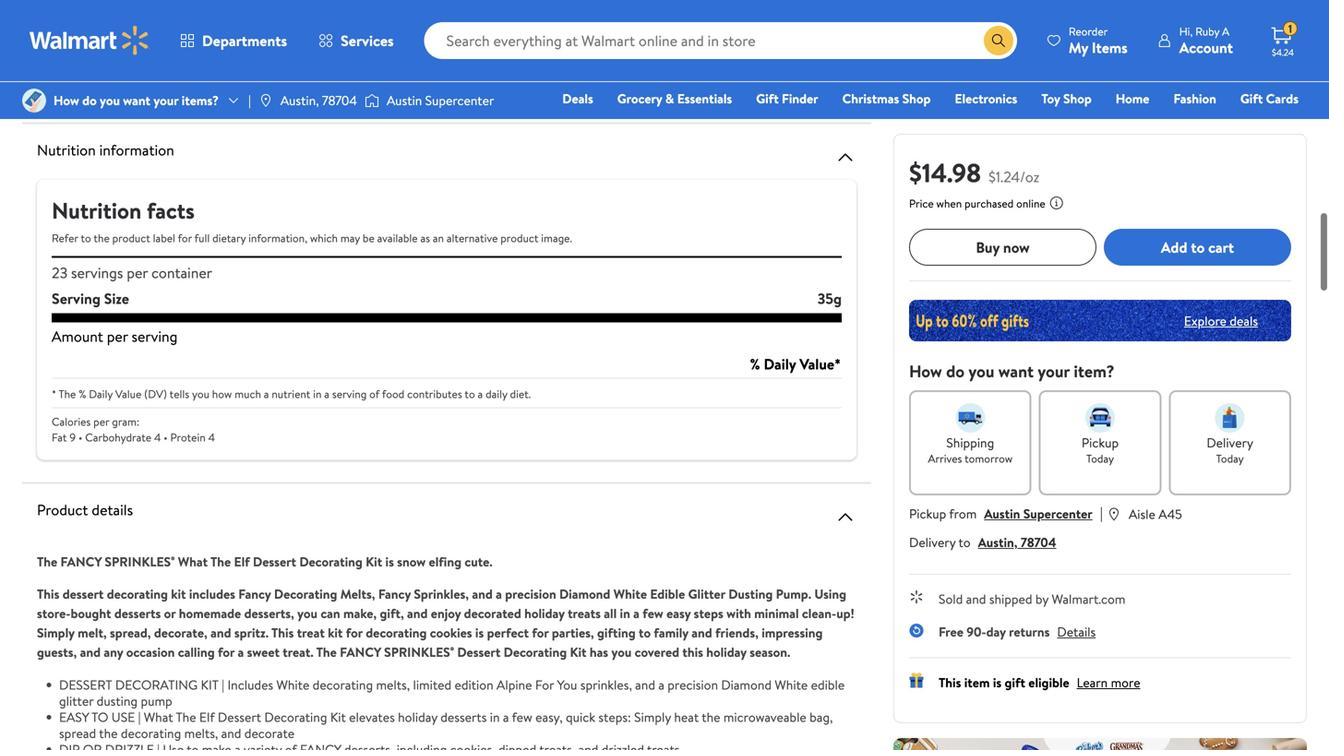 Task type: locate. For each thing, give the bounding box(es) containing it.
elf up includes
[[234, 553, 250, 571]]

 image for austin supercenter
[[365, 91, 380, 110]]

1 vertical spatial what
[[144, 709, 173, 727]]

learn more button
[[1077, 674, 1141, 692]]

this right gifting made easy image on the bottom
[[939, 674, 962, 692]]

1 vertical spatial want
[[999, 360, 1034, 383]]

this for this item is gift eligible learn more
[[939, 674, 962, 692]]

debit
[[1189, 115, 1220, 133]]

walmart.com
[[1052, 591, 1126, 609]]

0 vertical spatial 78704
[[322, 91, 357, 109]]

0 vertical spatial holiday
[[525, 605, 565, 623]]

shop for toy shop
[[1064, 90, 1092, 108]]

sprinkles® up limited
[[384, 644, 454, 662]]

simply inside 'this dessert decorating kit includes fancy decorating melts, fancy sprinkles, and a precision diamond white edible glitter dusting pump. using store-bought desserts or homemade desserts, you can make, gift, and enjoy decorated holiday treats all in a few easy steps with minimal clean-up! simply melt, spread, decorate, and spritz. this treat kit for decorating cookies is perfect for parties, gifting to family and friends, impressing guests, and any occasion calling for a sweet treat. the fancy sprinkles® dessert decorating kit has you covered this holiday season.'
[[37, 624, 75, 642]]

aisle a45
[[1129, 506, 1183, 524]]

per
[[107, 326, 128, 347], [93, 414, 109, 430]]

2 today from the left
[[1217, 451, 1245, 467]]

1 vertical spatial delivery
[[910, 534, 956, 552]]

| left aisle at right bottom
[[1101, 503, 1104, 524]]

product
[[112, 230, 150, 246], [501, 230, 539, 246]]

up to sixty percent off deals. shop now. image
[[910, 300, 1292, 342]]

2 horizontal spatial this
[[939, 674, 962, 692]]

austin supercenter button
[[985, 505, 1093, 523]]

an
[[433, 230, 444, 246]]

0 horizontal spatial  image
[[258, 93, 273, 108]]

0 horizontal spatial item
[[128, 77, 172, 108]]

full
[[195, 230, 210, 246]]

items
[[1092, 37, 1128, 58]]

delivery
[[1207, 434, 1254, 452], [910, 534, 956, 552]]

0 vertical spatial your
[[154, 91, 179, 109]]

free
[[939, 623, 964, 641]]

1 vertical spatial in
[[620, 605, 631, 623]]

1 shop from the left
[[903, 90, 931, 108]]

0 vertical spatial this
[[37, 586, 59, 604]]

intent image for delivery image
[[1216, 404, 1246, 433]]

1 vertical spatial this
[[272, 624, 294, 642]]

day left shipping
[[40, 15, 56, 30]]

2 horizontal spatial white
[[775, 676, 808, 694]]

few inside dessert decorating kit | includes white decorating melts, limited edition alpine for you sprinkles, and a precision diamond white edible glitter dusting pump easy to use | what the elf dessert decorating kit elevates holiday desserts in a few easy, quick steps: simply heat the microwaveable bag, spread the decorating melts, and decorate
[[512, 709, 533, 727]]

decorating inside dessert decorating kit | includes white decorating melts, limited edition alpine for you sprinkles, and a precision diamond white edible glitter dusting pump easy to use | what the elf dessert decorating kit elevates holiday desserts in a few easy, quick steps: simply heat the microwaveable bag, spread the decorating melts, and decorate
[[264, 709, 327, 727]]

Walmart Site-Wide search field
[[424, 22, 1018, 59]]

2 vertical spatial holiday
[[398, 709, 438, 727]]

austin up austin, 78704 button
[[985, 505, 1021, 523]]

delivery for to
[[910, 534, 956, 552]]

0 horizontal spatial elf
[[199, 709, 215, 727]]

0 horizontal spatial delivery
[[910, 534, 956, 552]]

precision up decorated
[[505, 586, 557, 604]]

how do you want your items?
[[54, 91, 219, 109]]

in inside dessert decorating kit | includes white decorating melts, limited edition alpine for you sprinkles, and a precision diamond white edible glitter dusting pump easy to use | what the elf dessert decorating kit elevates holiday desserts in a few easy, quick steps: simply heat the microwaveable bag, spread the decorating melts, and decorate
[[490, 709, 500, 727]]

ruby
[[1196, 24, 1220, 39]]

0 horizontal spatial what
[[144, 709, 173, 727]]

today for pickup
[[1087, 451, 1115, 467]]

shop for christmas shop
[[903, 90, 931, 108]]

calories
[[52, 414, 91, 430]]

how up nutrition information at the top of page
[[54, 91, 79, 109]]

white up the all in the bottom left of the page
[[614, 586, 647, 604]]

per down size
[[107, 326, 128, 347]]

0 horizontal spatial gift
[[757, 90, 779, 108]]

0 horizontal spatial in
[[313, 386, 322, 402]]

 image
[[365, 91, 380, 110], [258, 93, 273, 108]]

78704 down services dropdown button
[[322, 91, 357, 109]]

dessert up edition
[[457, 644, 501, 662]]

what up includes
[[178, 553, 208, 571]]

product group
[[238, 0, 410, 41], [451, 0, 622, 41], [663, 0, 835, 41]]

1 horizontal spatial what
[[178, 553, 208, 571]]

bought
[[71, 605, 111, 623]]

kit down can
[[328, 624, 343, 642]]

0 horizontal spatial melts,
[[184, 725, 218, 743]]

fancy up dessert
[[61, 553, 102, 571]]

gift inside gift cards registry
[[1241, 90, 1264, 108]]

1 horizontal spatial delivery
[[1207, 434, 1254, 452]]

2 product from the left
[[501, 230, 539, 246]]

0 horizontal spatial simply
[[37, 624, 75, 642]]

want up information
[[123, 91, 151, 109]]

few inside 'this dessert decorating kit includes fancy decorating melts, fancy sprinkles, and a precision diamond white edible glitter dusting pump. using store-bought desserts or homemade desserts, you can make, gift, and enjoy decorated holiday treats all in a few easy steps with minimal clean-up! simply melt, spread, decorate, and spritz. this treat kit for decorating cookies is perfect for parties, gifting to family and friends, impressing guests, and any occasion calling for a sweet treat. the fancy sprinkles® dessert decorating kit has you covered this holiday season.'
[[643, 605, 664, 623]]

1 vertical spatial is
[[476, 624, 484, 642]]

 image for austin, 78704
[[258, 93, 273, 108]]

1 vertical spatial diamond
[[722, 676, 772, 694]]

how up arrives at the right of the page
[[910, 360, 943, 383]]

delivery today
[[1207, 434, 1254, 467]]

0 vertical spatial kit
[[366, 553, 382, 571]]

in right the all in the bottom left of the page
[[620, 605, 631, 623]]

do
[[82, 91, 97, 109], [947, 360, 965, 383]]

0 vertical spatial supercenter
[[425, 91, 494, 109]]

•
[[78, 430, 83, 446], [164, 430, 168, 446]]

for
[[178, 230, 192, 246], [346, 624, 363, 642], [532, 624, 549, 642], [218, 644, 235, 662]]

2 gift from the left
[[1241, 90, 1264, 108]]

elf inside dessert decorating kit | includes white decorating melts, limited edition alpine for you sprinkles, and a precision diamond white edible glitter dusting pump easy to use | what the elf dessert decorating kit elevates holiday desserts in a few easy, quick steps: simply heat the microwaveable bag, spread the decorating melts, and decorate
[[199, 709, 215, 727]]

0 vertical spatial pickup
[[1082, 434, 1119, 452]]

2-
[[30, 15, 40, 30]]

search icon image
[[992, 33, 1007, 48]]

shop inside christmas shop link
[[903, 90, 931, 108]]

nutrition inside nutrition facts refer to the product label for full dietary information, which may be available as an alternative product image.
[[52, 195, 142, 226]]

0 horizontal spatial pickup
[[910, 505, 947, 523]]

item left items?
[[128, 77, 172, 108]]

is left gift
[[994, 674, 1002, 692]]

4
[[154, 430, 161, 446], [208, 430, 215, 446]]

1 horizontal spatial today
[[1217, 451, 1245, 467]]

is left 'snow'
[[386, 553, 394, 571]]

in for sprinkles,
[[620, 605, 631, 623]]

today inside 'delivery today'
[[1217, 451, 1245, 467]]

price when purchased online
[[910, 196, 1046, 211]]

desserts inside 'this dessert decorating kit includes fancy decorating melts, fancy sprinkles, and a precision diamond white edible glitter dusting pump. using store-bought desserts or homemade desserts, you can make, gift, and enjoy decorated holiday treats all in a few easy steps with minimal clean-up! simply melt, spread, decorate, and spritz. this treat kit for decorating cookies is perfect for parties, gifting to family and friends, impressing guests, and any occasion calling for a sweet treat. the fancy sprinkles® dessert decorating kit has you covered this holiday season.'
[[114, 605, 161, 623]]

simply up guests,
[[37, 624, 75, 642]]

1 horizontal spatial pickup
[[1082, 434, 1119, 452]]

the right the pump
[[176, 709, 196, 727]]

product group up austin, 78704
[[238, 0, 410, 41]]

essentials
[[678, 90, 733, 108]]

add to cart button
[[1105, 229, 1292, 266]]

product left label
[[112, 230, 150, 246]]

1 vertical spatial kit
[[328, 624, 343, 642]]

with
[[727, 605, 752, 623]]

serving
[[52, 289, 101, 309]]

3 product group from the left
[[663, 0, 835, 41]]

reorder
[[1069, 24, 1109, 39]]

1 horizontal spatial sprinkles®
[[384, 644, 454, 662]]

this dessert decorating kit includes fancy decorating melts, fancy sprinkles, and a precision diamond white edible glitter dusting pump. using store-bought desserts or homemade desserts, you can make, gift, and enjoy decorated holiday treats all in a few easy steps with minimal clean-up! simply melt, spread, decorate, and spritz. this treat kit for decorating cookies is perfect for parties, gifting to family and friends, impressing guests, and any occasion calling for a sweet treat. the fancy sprinkles® dessert decorating kit has you covered this holiday season.
[[37, 586, 855, 662]]

one debit
[[1158, 115, 1220, 133]]

contributes
[[407, 386, 462, 402]]

decorate
[[245, 725, 295, 743]]

your left item?
[[1038, 360, 1070, 383]]

2 fancy from the left
[[378, 586, 411, 604]]

dessert inside dessert decorating kit | includes white decorating melts, limited edition alpine for you sprinkles, and a precision diamond white edible glitter dusting pump easy to use | what the elf dessert decorating kit elevates holiday desserts in a few easy, quick steps: simply heat the microwaveable bag, spread the decorating melts, and decorate
[[218, 709, 261, 727]]

elfing
[[429, 553, 462, 571]]

white left edible on the right bottom
[[775, 676, 808, 694]]

1 horizontal spatial daily
[[764, 354, 796, 374]]

desserts
[[114, 605, 161, 623], [441, 709, 487, 727]]

2 horizontal spatial product group
[[663, 0, 835, 41]]

the inside 'this dessert decorating kit includes fancy decorating melts, fancy sprinkles, and a precision diamond white edible glitter dusting pump. using store-bought desserts or homemade desserts, you can make, gift, and enjoy decorated holiday treats all in a few easy steps with minimal clean-up! simply melt, spread, decorate, and spritz. this treat kit for decorating cookies is perfect for parties, gifting to family and friends, impressing guests, and any occasion calling for a sweet treat. the fancy sprinkles® dessert decorating kit has you covered this holiday season.'
[[316, 644, 337, 662]]

limited
[[413, 676, 452, 694]]

to down the from
[[959, 534, 971, 552]]

1 horizontal spatial austin
[[985, 505, 1021, 523]]

1 horizontal spatial gift
[[1241, 90, 1264, 108]]

christmas shop
[[843, 90, 931, 108]]

gram:
[[112, 414, 140, 430]]

0 horizontal spatial day
[[40, 15, 56, 30]]

carbohydrate
[[85, 430, 152, 446]]

decorating down the pump
[[121, 725, 181, 743]]

0 vertical spatial do
[[82, 91, 97, 109]]

your left items?
[[154, 91, 179, 109]]

precision inside 'this dessert decorating kit includes fancy decorating melts, fancy sprinkles, and a precision diamond white edible glitter dusting pump. using store-bought desserts or homemade desserts, you can make, gift, and enjoy decorated holiday treats all in a few easy steps with minimal clean-up! simply melt, spread, decorate, and spritz. this treat kit for decorating cookies is perfect for parties, gifting to family and friends, impressing guests, and any occasion calling for a sweet treat. the fancy sprinkles® dessert decorating kit has you covered this holiday season.'
[[505, 586, 557, 604]]

decorating
[[300, 553, 363, 571], [274, 586, 337, 604], [504, 644, 567, 662], [264, 709, 327, 727]]

2 vertical spatial dessert
[[218, 709, 261, 727]]

• left protein
[[164, 430, 168, 446]]

how for how do you want your item?
[[910, 360, 943, 383]]

holiday down friends,
[[707, 644, 747, 662]]

clean-
[[802, 605, 837, 623]]

perfect
[[487, 624, 529, 642]]

fancy inside 'this dessert decorating kit includes fancy decorating melts, fancy sprinkles, and a precision diamond white edible glitter dusting pump. using store-bought desserts or homemade desserts, you can make, gift, and enjoy decorated holiday treats all in a few easy steps with minimal clean-up! simply melt, spread, decorate, and spritz. this treat kit for decorating cookies is perfect for parties, gifting to family and friends, impressing guests, and any occasion calling for a sweet treat. the fancy sprinkles® dessert decorating kit has you covered this holiday season.'
[[340, 644, 381, 662]]

a down spritz.
[[238, 644, 244, 662]]

facts
[[147, 195, 195, 226]]

to right refer
[[81, 230, 91, 246]]

today down intent image for pickup
[[1087, 451, 1115, 467]]

% right the *
[[79, 386, 86, 402]]

shop inside toy shop "link"
[[1064, 90, 1092, 108]]

purchased
[[965, 196, 1014, 211]]

supercenter
[[425, 91, 494, 109], [1024, 505, 1093, 523]]

what
[[178, 553, 208, 571], [144, 709, 173, 727]]

0 horizontal spatial 4
[[154, 430, 161, 446]]

4 left protein
[[154, 430, 161, 446]]

the up 'servings'
[[94, 230, 110, 246]]

product details image
[[835, 507, 857, 529]]

1 horizontal spatial kit
[[366, 553, 382, 571]]

Search search field
[[424, 22, 1018, 59]]

0 vertical spatial delivery
[[1207, 434, 1254, 452]]

1 vertical spatial supercenter
[[1024, 505, 1093, 523]]

1 horizontal spatial holiday
[[525, 605, 565, 623]]

easy,
[[536, 709, 563, 727]]

1 horizontal spatial 78704
[[1021, 534, 1057, 552]]

explore deals
[[1185, 312, 1259, 330]]

per inside calories per gram: fat 9 • carbohydrate 4 • protein 4
[[93, 414, 109, 430]]

diamond
[[560, 586, 611, 604], [722, 676, 772, 694]]

0 horizontal spatial few
[[512, 709, 533, 727]]

simply inside dessert decorating kit | includes white decorating melts, limited edition alpine for you sprinkles, and a precision diamond white edible glitter dusting pump easy to use | what the elf dessert decorating kit elevates holiday desserts in a few easy, quick steps: simply heat the microwaveable bag, spread the decorating melts, and decorate
[[635, 709, 671, 727]]

0 vertical spatial simply
[[37, 624, 75, 642]]

nutrition for information
[[37, 140, 96, 160]]

0 vertical spatial few
[[643, 605, 664, 623]]

1 horizontal spatial •
[[164, 430, 168, 446]]

1 vertical spatial desserts
[[441, 709, 487, 727]]

desserts up spread,
[[114, 605, 161, 623]]

in down alpine
[[490, 709, 500, 727]]

1 horizontal spatial want
[[999, 360, 1034, 383]]

1 product from the left
[[112, 230, 150, 246]]

holiday down limited
[[398, 709, 438, 727]]

 image right austin, 78704
[[365, 91, 380, 110]]

fancy down make,
[[340, 644, 381, 662]]

legal information image
[[1050, 196, 1065, 211]]

0 horizontal spatial is
[[386, 553, 394, 571]]

a right much
[[264, 386, 269, 402]]

this for this dessert decorating kit includes fancy decorating melts, fancy sprinkles, and a precision diamond white edible glitter dusting pump. using store-bought desserts or homemade desserts, you can make, gift, and enjoy decorated holiday treats all in a few easy steps with minimal clean-up! simply melt, spread, decorate, and spritz. this treat kit for decorating cookies is perfect for parties, gifting to family and friends, impressing guests, and any occasion calling for a sweet treat. the fancy sprinkles® dessert decorating kit has you covered this holiday season.
[[37, 586, 59, 604]]

sweet
[[247, 644, 280, 662]]

kit down parties,
[[570, 644, 587, 662]]

toy shop
[[1042, 90, 1092, 108]]

details
[[1058, 623, 1096, 641]]

container
[[151, 263, 212, 283]]

the down treat
[[316, 644, 337, 662]]

0 horizontal spatial fancy
[[239, 586, 271, 604]]

0 horizontal spatial want
[[123, 91, 151, 109]]

day left returns
[[987, 623, 1006, 641]]

0 vertical spatial kit
[[171, 586, 186, 604]]

diamond up microwaveable
[[722, 676, 772, 694]]

$14.98 $1.24/oz
[[910, 155, 1040, 191]]

servings
[[71, 263, 123, 283]]

to up covered
[[639, 624, 651, 642]]

0 horizontal spatial product
[[112, 230, 150, 246]]

1 horizontal spatial few
[[643, 605, 664, 623]]

you up nutrition information at the top of page
[[100, 91, 120, 109]]

1 horizontal spatial simply
[[635, 709, 671, 727]]

today inside pickup today
[[1087, 451, 1115, 467]]

2 vertical spatial in
[[490, 709, 500, 727]]

0 vertical spatial is
[[386, 553, 394, 571]]

you down gifting
[[612, 644, 632, 662]]

0 vertical spatial daily
[[764, 354, 796, 374]]

in inside 'this dessert decorating kit includes fancy decorating melts, fancy sprinkles, and a precision diamond white edible glitter dusting pump. using store-bought desserts or homemade desserts, you can make, gift, and enjoy decorated holiday treats all in a few easy steps with minimal clean-up! simply melt, spread, decorate, and spritz. this treat kit for decorating cookies is perfect for parties, gifting to family and friends, impressing guests, and any occasion calling for a sweet treat. the fancy sprinkles® dessert decorating kit has you covered this holiday season.'
[[620, 605, 631, 623]]

1 horizontal spatial  image
[[365, 91, 380, 110]]

1 horizontal spatial diamond
[[722, 676, 772, 694]]

can
[[321, 605, 340, 623]]

a
[[1223, 24, 1230, 39]]

daily left 'value*'
[[764, 354, 796, 374]]

1 today from the left
[[1087, 451, 1115, 467]]

protein
[[170, 430, 206, 446]]

in
[[313, 386, 322, 402], [620, 605, 631, 623], [490, 709, 500, 727]]

per left gram:
[[93, 414, 109, 430]]

shop right christmas
[[903, 90, 931, 108]]

decorated
[[464, 605, 522, 623]]

walmart image
[[30, 26, 150, 55]]

elevates
[[349, 709, 395, 727]]

1 gift from the left
[[757, 90, 779, 108]]

dessert
[[63, 586, 104, 604]]

0 horizontal spatial shop
[[903, 90, 931, 108]]

0 vertical spatial precision
[[505, 586, 557, 604]]

shop right toy
[[1064, 90, 1092, 108]]

1 vertical spatial this
[[683, 644, 704, 662]]

the up includes
[[211, 553, 231, 571]]

austin supercenter
[[387, 91, 494, 109]]

1 vertical spatial how
[[910, 360, 943, 383]]

1 fancy from the left
[[239, 586, 271, 604]]

product left the image.
[[501, 230, 539, 246]]

home link
[[1108, 89, 1159, 109]]

0 horizontal spatial %
[[79, 386, 86, 402]]

how for how do you want your items?
[[54, 91, 79, 109]]

nutrition
[[37, 140, 96, 160], [52, 195, 142, 226]]

parties,
[[552, 624, 594, 642]]

melts, down kit
[[184, 725, 218, 743]]

all
[[604, 605, 617, 623]]

microwaveable
[[724, 709, 807, 727]]

this right about
[[87, 77, 123, 108]]

few down edible on the bottom of the page
[[643, 605, 664, 623]]

do right about
[[82, 91, 97, 109]]

1 horizontal spatial fancy
[[340, 644, 381, 662]]

quick
[[566, 709, 596, 727]]

1 horizontal spatial in
[[490, 709, 500, 727]]

sold
[[939, 591, 964, 609]]

simply left heat
[[635, 709, 671, 727]]

4 right protein
[[208, 430, 215, 446]]

austin,
[[281, 91, 319, 109], [979, 534, 1018, 552]]

product group up gift finder link
[[663, 0, 835, 41]]

easy
[[59, 709, 89, 727]]

1 horizontal spatial do
[[947, 360, 965, 383]]

pickup left the from
[[910, 505, 947, 523]]

1 vertical spatial nutrition
[[52, 195, 142, 226]]

0 vertical spatial want
[[123, 91, 151, 109]]

1 horizontal spatial 4
[[208, 430, 215, 446]]

few left easy,
[[512, 709, 533, 727]]

 image left austin, 78704
[[258, 93, 273, 108]]

2 shop from the left
[[1064, 90, 1092, 108]]

delivery down intent image for delivery
[[1207, 434, 1254, 452]]

the right heat
[[702, 709, 721, 727]]

0 horizontal spatial •
[[78, 430, 83, 446]]

0 horizontal spatial precision
[[505, 586, 557, 604]]

kit left elevates
[[330, 709, 346, 727]]

make,
[[344, 605, 377, 623]]

precision inside dessert decorating kit | includes white decorating melts, limited edition alpine for you sprinkles, and a precision diamond white edible glitter dusting pump easy to use | what the elf dessert decorating kit elevates holiday desserts in a few easy, quick steps: simply heat the microwaveable bag, spread the decorating melts, and decorate
[[668, 676, 719, 694]]

this up store-
[[37, 586, 59, 604]]

1 horizontal spatial how
[[910, 360, 943, 383]]

dessert up 'desserts,'
[[253, 553, 296, 571]]

pickup inside pickup from austin supercenter |
[[910, 505, 947, 523]]

0 horizontal spatial fancy
[[61, 553, 102, 571]]

more
[[1112, 674, 1141, 692]]

 image
[[22, 89, 46, 113]]

0 vertical spatial desserts
[[114, 605, 161, 623]]

is inside 'this dessert decorating kit includes fancy decorating melts, fancy sprinkles, and a precision diamond white edible glitter dusting pump. using store-bought desserts or homemade desserts, you can make, gift, and enjoy decorated holiday treats all in a few easy steps with minimal clean-up! simply melt, spread, decorate, and spritz. this treat kit for decorating cookies is perfect for parties, gifting to family and friends, impressing guests, and any occasion calling for a sweet treat. the fancy sprinkles® dessert decorating kit has you covered this holiday season.'
[[476, 624, 484, 642]]

0 vertical spatial what
[[178, 553, 208, 571]]

kit up or
[[171, 586, 186, 604]]

supercenter inside pickup from austin supercenter |
[[1024, 505, 1093, 523]]

1 vertical spatial precision
[[668, 676, 719, 694]]

1 vertical spatial kit
[[570, 644, 587, 662]]

few for easy
[[643, 605, 664, 623]]

registry link
[[1078, 115, 1142, 134]]

2 vertical spatial is
[[994, 674, 1002, 692]]

0 horizontal spatial desserts
[[114, 605, 161, 623]]

1 vertical spatial fancy
[[340, 644, 381, 662]]

2 • from the left
[[164, 430, 168, 446]]

account
[[1180, 37, 1234, 58]]

daily left value
[[89, 386, 113, 402]]

gift left the finder
[[757, 90, 779, 108]]

dessert down includes
[[218, 709, 261, 727]]

nutrition up refer
[[52, 195, 142, 226]]

buy now button
[[910, 229, 1097, 266]]

1 vertical spatial %
[[79, 386, 86, 402]]

home
[[1116, 90, 1150, 108]]

1 horizontal spatial product
[[501, 230, 539, 246]]

item left gift
[[965, 674, 990, 692]]

my
[[1069, 37, 1089, 58]]

precision up heat
[[668, 676, 719, 694]]

shipped
[[990, 591, 1033, 609]]

0 vertical spatial diamond
[[560, 586, 611, 604]]

pickup
[[1082, 434, 1119, 452], [910, 505, 947, 523]]

gift for finder
[[757, 90, 779, 108]]

0 vertical spatial day
[[40, 15, 56, 30]]

your
[[154, 91, 179, 109], [1038, 360, 1070, 383]]

2 horizontal spatial holiday
[[707, 644, 747, 662]]

austin down services
[[387, 91, 422, 109]]

today down intent image for delivery
[[1217, 451, 1245, 467]]

austin, down departments
[[281, 91, 319, 109]]

to inside 'this dessert decorating kit includes fancy decorating melts, fancy sprinkles, and a precision diamond white edible glitter dusting pump. using store-bought desserts or homemade desserts, you can make, gift, and enjoy decorated holiday treats all in a few easy steps with minimal clean-up! simply melt, spread, decorate, and spritz. this treat kit for decorating cookies is perfect for parties, gifting to family and friends, impressing guests, and any occasion calling for a sweet treat. the fancy sprinkles® dessert decorating kit has you covered this holiday season.'
[[639, 624, 651, 642]]

holiday inside dessert decorating kit | includes white decorating melts, limited edition alpine for you sprinkles, and a precision diamond white edible glitter dusting pump easy to use | what the elf dessert decorating kit elevates holiday desserts in a few easy, quick steps: simply heat the microwaveable bag, spread the decorating melts, and decorate
[[398, 709, 438, 727]]

elf
[[234, 553, 250, 571], [199, 709, 215, 727]]

white
[[614, 586, 647, 604], [277, 676, 310, 694], [775, 676, 808, 694]]

per for calories
[[93, 414, 109, 430]]

glitter
[[59, 693, 94, 711]]

grocery & essentials link
[[609, 89, 741, 109]]

and right gift,
[[407, 605, 428, 623]]

do up intent image for shipping at the bottom right
[[947, 360, 965, 383]]

this down 'desserts,'
[[272, 624, 294, 642]]



Task type: describe. For each thing, give the bounding box(es) containing it.
the fancy sprinkles® what the elf dessert decorating kit is snow elfing cute.
[[37, 553, 493, 571]]

dessert inside 'this dessert decorating kit includes fancy decorating melts, fancy sprinkles, and a precision diamond white edible glitter dusting pump. using store-bought desserts or homemade desserts, you can make, gift, and enjoy decorated holiday treats all in a few easy steps with minimal clean-up! simply melt, spread, decorate, and spritz. this treat kit for decorating cookies is perfect for parties, gifting to family and friends, impressing guests, and any occasion calling for a sweet treat. the fancy sprinkles® dessert decorating kit has you covered this holiday season.'
[[457, 644, 501, 662]]

to left daily
[[465, 386, 475, 402]]

sold and shipped by walmart.com
[[939, 591, 1126, 609]]

heat
[[674, 709, 699, 727]]

to inside nutrition facts refer to the product label for full dietary information, which may be available as an alternative product image.
[[81, 230, 91, 246]]

0 horizontal spatial daily
[[89, 386, 113, 402]]

decorating up can
[[274, 586, 337, 604]]

% daily value*
[[750, 354, 841, 374]]

hi, ruby a account
[[1180, 24, 1234, 58]]

decorating down gift,
[[366, 624, 427, 642]]

a right the all in the bottom left of the page
[[634, 605, 640, 623]]

0 vertical spatial fancy
[[61, 553, 102, 571]]

1 vertical spatial austin,
[[979, 534, 1018, 552]]

a45
[[1159, 506, 1183, 524]]

dessert
[[59, 676, 112, 694]]

a left daily
[[478, 386, 483, 402]]

using
[[815, 586, 847, 604]]

austin, 78704 button
[[979, 534, 1057, 552]]

pickup from austin supercenter |
[[910, 503, 1104, 524]]

decorating up or
[[107, 586, 168, 604]]

| right items?
[[248, 91, 251, 109]]

the right the *
[[59, 386, 76, 402]]

2 product group from the left
[[451, 0, 622, 41]]

diet.
[[510, 386, 531, 402]]

christmas shop link
[[835, 89, 940, 109]]

reorder my items
[[1069, 24, 1128, 58]]

delivery for today
[[1207, 434, 1254, 452]]

35g
[[818, 289, 842, 309]]

arrives
[[929, 451, 963, 467]]

gift cards registry
[[1087, 90, 1299, 133]]

easy
[[667, 605, 691, 623]]

explore deals link
[[1177, 305, 1266, 337]]

0 vertical spatial item
[[128, 77, 172, 108]]

fat
[[52, 430, 67, 446]]

alpine
[[497, 676, 532, 694]]

want for items?
[[123, 91, 151, 109]]

aisle
[[1129, 506, 1156, 524]]

amount
[[52, 326, 103, 347]]

a down alpine
[[503, 709, 509, 727]]

0 vertical spatial in
[[313, 386, 322, 402]]

details
[[92, 500, 133, 520]]

2 4 from the left
[[208, 430, 215, 446]]

0 horizontal spatial austin,
[[281, 91, 319, 109]]

1 horizontal spatial day
[[987, 623, 1006, 641]]

1 horizontal spatial serving
[[332, 386, 367, 402]]

decorating down perfect
[[504, 644, 567, 662]]

and down melt,
[[80, 644, 101, 662]]

kit inside 'this dessert decorating kit includes fancy decorating melts, fancy sprinkles, and a precision diamond white edible glitter dusting pump. using store-bought desserts or homemade desserts, you can make, gift, and enjoy decorated holiday treats all in a few easy steps with minimal clean-up! simply melt, spread, decorate, and spritz. this treat kit for decorating cookies is perfect for parties, gifting to family and friends, impressing guests, and any occasion calling for a sweet treat. the fancy sprinkles® dessert decorating kit has you covered this holiday season.'
[[570, 644, 587, 662]]

deals
[[563, 90, 594, 108]]

0 horizontal spatial serving
[[132, 326, 178, 347]]

and down steps
[[692, 624, 713, 642]]

deals
[[1230, 312, 1259, 330]]

1 vertical spatial item
[[965, 674, 990, 692]]

information
[[99, 140, 174, 160]]

gift,
[[380, 605, 404, 623]]

one
[[1158, 115, 1186, 133]]

pump.
[[776, 586, 812, 604]]

intent image for shipping image
[[956, 404, 986, 433]]

season.
[[750, 644, 791, 662]]

product
[[37, 500, 88, 520]]

to inside button
[[1192, 237, 1205, 257]]

sprinkles® inside 'this dessert decorating kit includes fancy decorating melts, fancy sprinkles, and a precision diamond white edible glitter dusting pump. using store-bought desserts or homemade desserts, you can make, gift, and enjoy decorated holiday treats all in a few easy steps with minimal clean-up! simply melt, spread, decorate, and spritz. this treat kit for decorating cookies is perfect for parties, gifting to family and friends, impressing guests, and any occasion calling for a sweet treat. the fancy sprinkles® dessert decorating kit has you covered this holiday season.'
[[384, 644, 454, 662]]

diamond inside dessert decorating kit | includes white decorating melts, limited edition alpine for you sprinkles, and a precision diamond white edible glitter dusting pump easy to use | what the elf dessert decorating kit elevates holiday desserts in a few easy, quick steps: simply heat the microwaveable bag, spread the decorating melts, and decorate
[[722, 676, 772, 694]]

gift
[[1005, 674, 1026, 692]]

in for edition
[[490, 709, 500, 727]]

do for how do you want your item?
[[947, 360, 965, 383]]

1 • from the left
[[78, 430, 83, 446]]

details button
[[1058, 623, 1096, 641]]

one debit link
[[1150, 115, 1229, 134]]

melts,
[[341, 586, 375, 604]]

1 horizontal spatial melts,
[[376, 676, 410, 694]]

toy shop link
[[1034, 89, 1101, 109]]

the up store-
[[37, 553, 57, 571]]

snow
[[397, 553, 426, 571]]

the inside dessert decorating kit | includes white decorating melts, limited edition alpine for you sprinkles, and a precision diamond white edible glitter dusting pump easy to use | what the elf dessert decorating kit elevates holiday desserts in a few easy, quick steps: simply heat the microwaveable bag, spread the decorating melts, and decorate
[[176, 709, 196, 727]]

cookies
[[430, 624, 472, 642]]

a right nutrient
[[324, 386, 330, 402]]

and left decorate
[[221, 725, 241, 743]]

product details
[[37, 500, 133, 520]]

0 horizontal spatial 78704
[[322, 91, 357, 109]]

cute.
[[465, 553, 493, 571]]

$4.24
[[1273, 46, 1295, 59]]

shipping
[[947, 434, 995, 452]]

1 horizontal spatial %
[[750, 354, 761, 374]]

calling
[[178, 644, 215, 662]]

services
[[341, 30, 394, 51]]

austin inside pickup from austin supercenter |
[[985, 505, 1021, 523]]

walmart+ link
[[1236, 115, 1308, 134]]

decorating up melts,
[[300, 553, 363, 571]]

departments button
[[164, 18, 303, 63]]

today for delivery
[[1217, 451, 1245, 467]]

dusting
[[97, 693, 138, 711]]

1 vertical spatial 78704
[[1021, 534, 1057, 552]]

gifting made easy image
[[910, 674, 924, 688]]

your for items?
[[154, 91, 179, 109]]

items?
[[182, 91, 219, 109]]

serving size
[[52, 289, 129, 309]]

0 vertical spatial austin
[[387, 91, 422, 109]]

pickup for pickup today
[[1082, 434, 1119, 452]]

this inside 'this dessert decorating kit includes fancy decorating melts, fancy sprinkles, and a precision diamond white edible glitter dusting pump. using store-bought desserts or homemade desserts, you can make, gift, and enjoy decorated holiday treats all in a few easy steps with minimal clean-up! simply melt, spread, decorate, and spritz. this treat kit for decorating cookies is perfect for parties, gifting to family and friends, impressing guests, and any occasion calling for a sweet treat. the fancy sprinkles® dessert decorating kit has you covered this holiday season.'
[[683, 644, 704, 662]]

sprinkles,
[[581, 676, 632, 694]]

&
[[666, 90, 675, 108]]

few for easy,
[[512, 709, 533, 727]]

cart
[[1209, 237, 1235, 257]]

1 vertical spatial holiday
[[707, 644, 747, 662]]

up!
[[837, 605, 855, 623]]

want for item?
[[999, 360, 1034, 383]]

gift cards link
[[1233, 89, 1308, 109]]

a down covered
[[659, 676, 665, 694]]

1 product group from the left
[[238, 0, 410, 41]]

the right spread
[[99, 725, 118, 743]]

0 vertical spatial elf
[[234, 553, 250, 571]]

value
[[115, 386, 142, 402]]

0 horizontal spatial sprinkles®
[[105, 553, 175, 571]]

for right perfect
[[532, 624, 549, 642]]

decorating
[[115, 676, 198, 694]]

| right kit
[[222, 676, 225, 694]]

you up intent image for shipping at the bottom right
[[969, 360, 995, 383]]

0 vertical spatial dessert
[[253, 553, 296, 571]]

what inside dessert decorating kit | includes white decorating melts, limited edition alpine for you sprinkles, and a precision diamond white edible glitter dusting pump easy to use | what the elf dessert decorating kit elevates holiday desserts in a few easy, quick steps: simply heat the microwaveable bag, spread the decorating melts, and decorate
[[144, 709, 173, 727]]

decorating up elevates
[[313, 676, 373, 694]]

decorate,
[[154, 624, 208, 642]]

food
[[382, 386, 405, 402]]

the inside nutrition facts refer to the product label for full dietary information, which may be available as an alternative product image.
[[94, 230, 110, 246]]

your for item?
[[1038, 360, 1070, 383]]

gift finder link
[[748, 89, 827, 109]]

a up decorated
[[496, 586, 502, 604]]

$1.24/oz
[[989, 167, 1040, 187]]

electronics link
[[947, 89, 1026, 109]]

2 horizontal spatial is
[[994, 674, 1002, 692]]

pickup for pickup from austin supercenter |
[[910, 505, 947, 523]]

edition
[[455, 676, 494, 694]]

for inside nutrition facts refer to the product label for full dietary information, which may be available as an alternative product image.
[[178, 230, 192, 246]]

you up treat
[[297, 605, 318, 623]]

gifting
[[598, 624, 636, 642]]

about
[[22, 77, 82, 108]]

dietary
[[213, 230, 246, 246]]

refer
[[52, 230, 78, 246]]

size
[[104, 289, 129, 309]]

guests,
[[37, 644, 77, 662]]

covered
[[635, 644, 680, 662]]

enjoy
[[431, 605, 461, 623]]

for right calling
[[218, 644, 235, 662]]

information,
[[249, 230, 308, 246]]

for down make,
[[346, 624, 363, 642]]

you right 'tells'
[[192, 386, 210, 402]]

1 vertical spatial melts,
[[184, 725, 218, 743]]

and down covered
[[636, 676, 656, 694]]

and right the sold
[[967, 591, 987, 609]]

by
[[1036, 591, 1049, 609]]

| right the use
[[138, 709, 141, 727]]

value*
[[800, 354, 841, 374]]

may
[[341, 230, 360, 246]]

grocery & essentials
[[618, 90, 733, 108]]

white inside 'this dessert decorating kit includes fancy decorating melts, fancy sprinkles, and a precision diamond white edible glitter dusting pump. using store-bought desserts or homemade desserts, you can make, gift, and enjoy decorated holiday treats all in a few easy steps with minimal clean-up! simply melt, spread, decorate, and spritz. this treat kit for decorating cookies is perfect for parties, gifting to family and friends, impressing guests, and any occasion calling for a sweet treat. the fancy sprinkles® dessert decorating kit has you covered this holiday season.'
[[614, 586, 647, 604]]

desserts inside dessert decorating kit | includes white decorating melts, limited edition alpine for you sprinkles, and a precision diamond white edible glitter dusting pump easy to use | what the elf dessert decorating kit elevates holiday desserts in a few easy, quick steps: simply heat the microwaveable bag, spread the decorating melts, and decorate
[[441, 709, 487, 727]]

spread,
[[110, 624, 151, 642]]

dessert decorating kit | includes white decorating melts, limited edition alpine for you sprinkles, and a precision diamond white edible glitter dusting pump easy to use | what the elf dessert decorating kit elevates holiday desserts in a few easy, quick steps: simply heat the microwaveable bag, spread the decorating melts, and decorate
[[59, 676, 845, 743]]

and up decorated
[[472, 586, 493, 604]]

and down homemade
[[211, 624, 231, 642]]

available
[[377, 230, 418, 246]]

1 4 from the left
[[154, 430, 161, 446]]

melt,
[[78, 624, 107, 642]]

per for amount
[[107, 326, 128, 347]]

desserts,
[[244, 605, 294, 623]]

online
[[1017, 196, 1046, 211]]

treats
[[568, 605, 601, 623]]

0 horizontal spatial supercenter
[[425, 91, 494, 109]]

nutrition for facts
[[52, 195, 142, 226]]

do for how do you want your items?
[[82, 91, 97, 109]]

kit inside dessert decorating kit | includes white decorating melts, limited edition alpine for you sprinkles, and a precision diamond white edible glitter dusting pump easy to use | what the elf dessert decorating kit elevates holiday desserts in a few easy, quick steps: simply heat the microwaveable bag, spread the decorating melts, and decorate
[[330, 709, 346, 727]]

intent image for pickup image
[[1086, 404, 1116, 433]]

0 horizontal spatial white
[[277, 676, 310, 694]]

daily
[[486, 386, 508, 402]]

nutrition information image
[[835, 146, 857, 169]]

1 horizontal spatial kit
[[328, 624, 343, 642]]

finder
[[782, 90, 819, 108]]

0 horizontal spatial this
[[87, 77, 123, 108]]

gift for cards
[[1241, 90, 1264, 108]]

diamond inside 'this dessert decorating kit includes fancy decorating melts, fancy sprinkles, and a precision diamond white edible glitter dusting pump. using store-bought desserts or homemade desserts, you can make, gift, and enjoy decorated holiday treats all in a few easy steps with minimal clean-up! simply melt, spread, decorate, and spritz. this treat kit for decorating cookies is perfect for parties, gifting to family and friends, impressing guests, and any occasion calling for a sweet treat. the fancy sprinkles® dessert decorating kit has you covered this holiday season.'
[[560, 586, 611, 604]]



Task type: vqa. For each thing, say whether or not it's contained in the screenshot.


